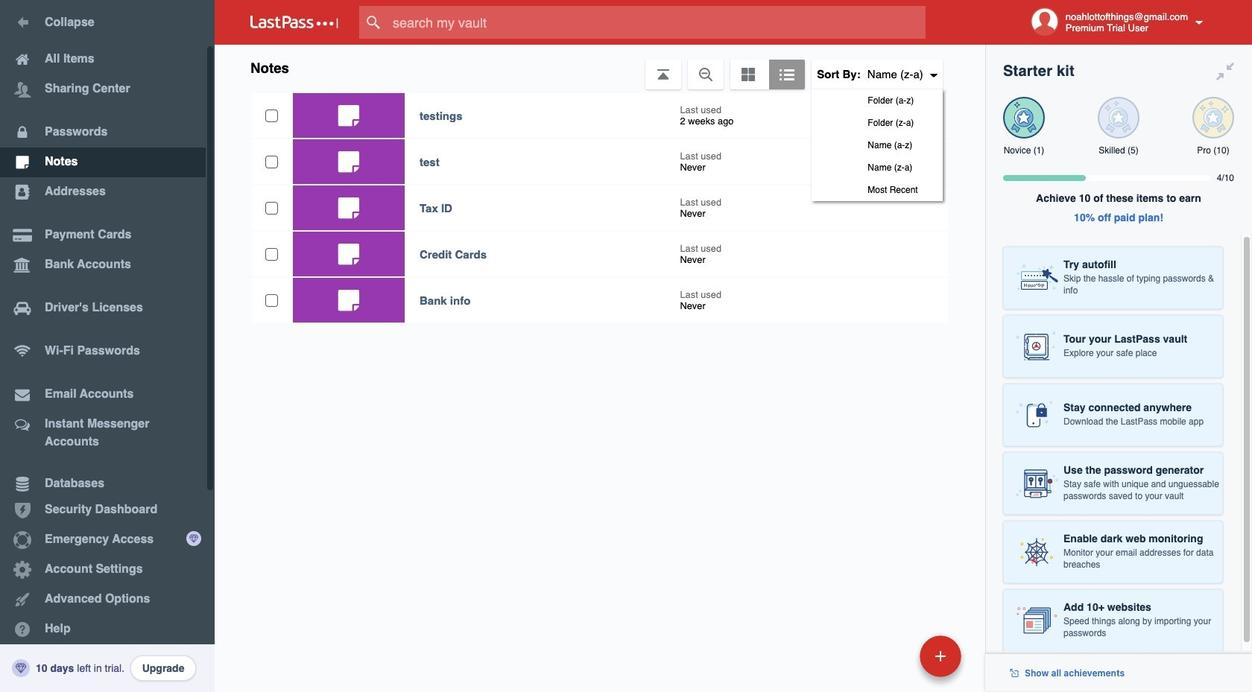 Task type: locate. For each thing, give the bounding box(es) containing it.
new item element
[[818, 635, 967, 678]]

main navigation navigation
[[0, 0, 215, 693]]

new item navigation
[[818, 632, 971, 693]]

vault options navigation
[[215, 45, 986, 201]]



Task type: describe. For each thing, give the bounding box(es) containing it.
search my vault text field
[[359, 6, 955, 39]]

Search search field
[[359, 6, 955, 39]]

lastpass image
[[251, 16, 339, 29]]



